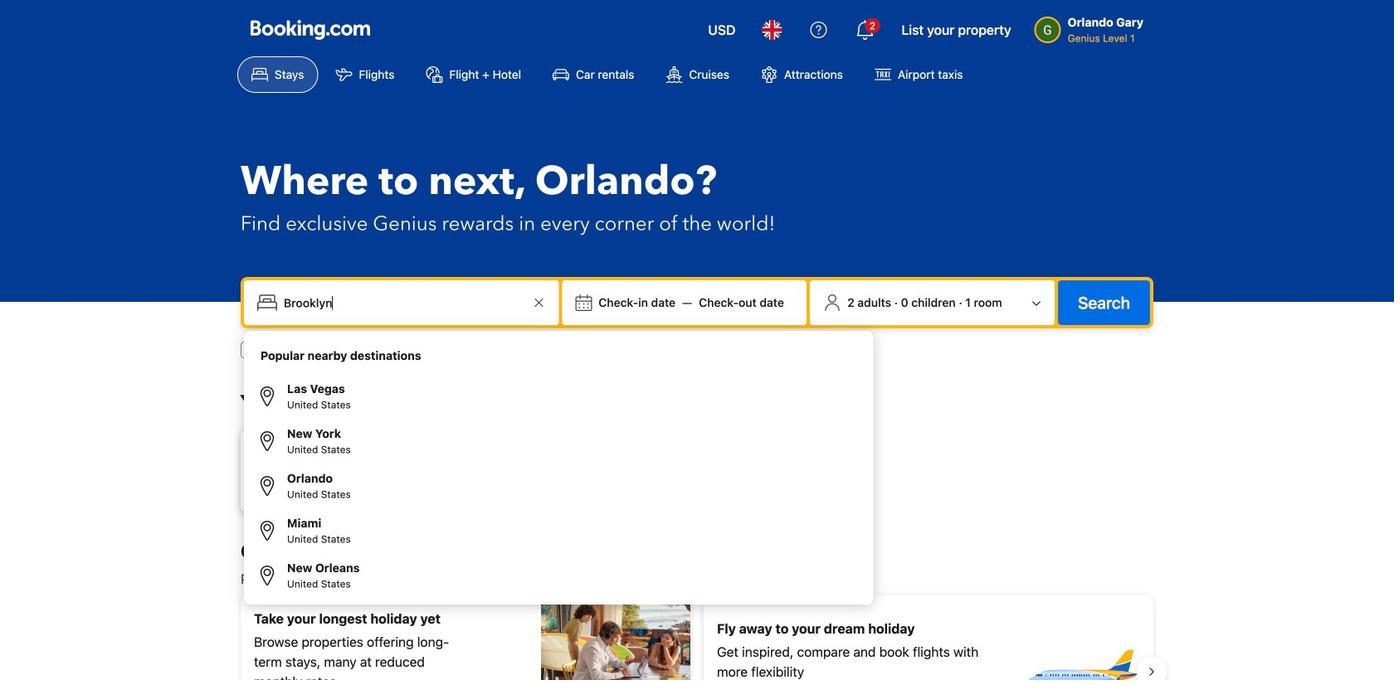 Task type: describe. For each thing, give the bounding box(es) containing it.
your account menu orlando gary genius level 1 element
[[1035, 7, 1150, 46]]

fly away to your dream holiday image
[[1024, 614, 1140, 681]]

booking.com image
[[251, 20, 370, 40]]



Task type: locate. For each thing, give the bounding box(es) containing it.
Where are you going? field
[[277, 288, 529, 318]]

region
[[227, 589, 1167, 681]]

take your longest holiday yet image
[[541, 596, 691, 681]]

group
[[251, 338, 867, 562]]



Task type: vqa. For each thing, say whether or not it's contained in the screenshot.
up? at top
no



